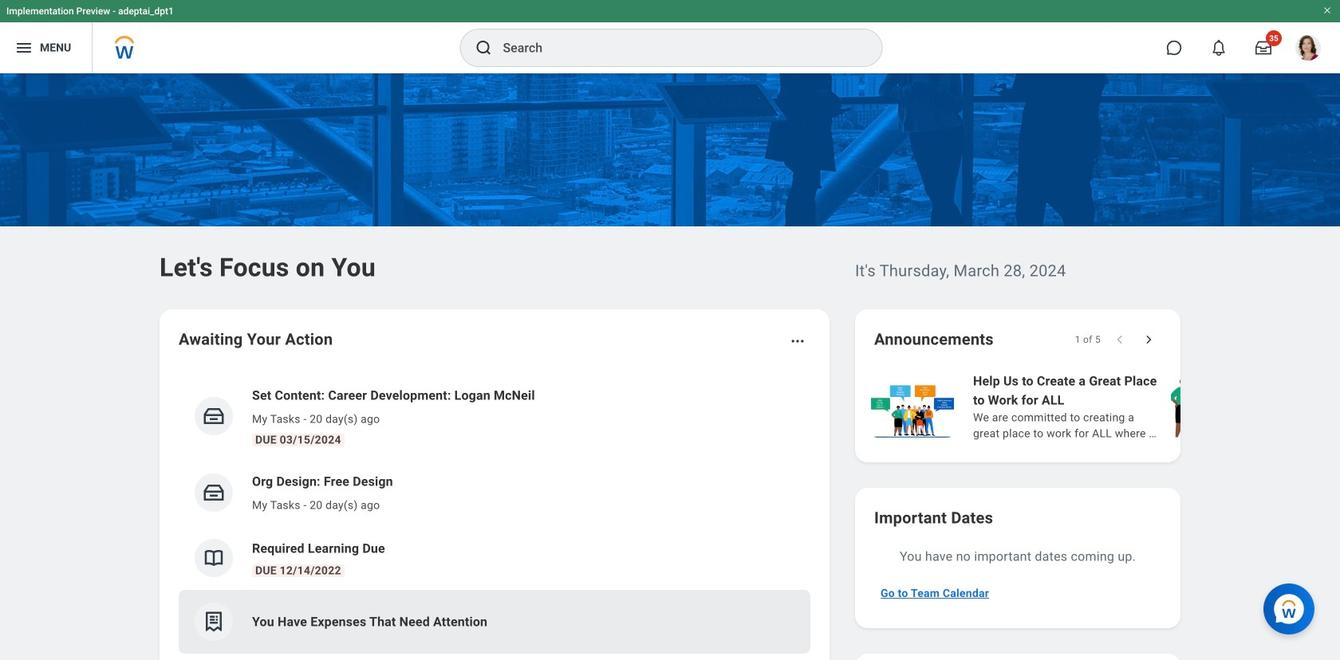 Task type: vqa. For each thing, say whether or not it's contained in the screenshot.
Search Workday search box
yes



Task type: describe. For each thing, give the bounding box(es) containing it.
search image
[[475, 38, 494, 57]]

notifications large image
[[1212, 40, 1228, 56]]

chevron left small image
[[1113, 332, 1129, 348]]

1 horizontal spatial list
[[868, 370, 1341, 444]]

profile logan mcneil image
[[1296, 35, 1322, 64]]

0 horizontal spatial list
[[179, 374, 811, 655]]

inbox image
[[202, 481, 226, 505]]

Search Workday  search field
[[503, 30, 850, 65]]

chevron right small image
[[1141, 332, 1157, 348]]



Task type: locate. For each thing, give the bounding box(es) containing it.
status
[[1076, 334, 1102, 346]]

close environment banner image
[[1323, 6, 1333, 15]]

list
[[868, 370, 1341, 444], [179, 374, 811, 655]]

justify image
[[14, 38, 34, 57]]

main content
[[0, 73, 1341, 661]]

inbox image
[[202, 405, 226, 429]]

book open image
[[202, 547, 226, 571]]

banner
[[0, 0, 1341, 73]]

dashboard expenses image
[[202, 611, 226, 635]]

inbox large image
[[1256, 40, 1272, 56]]

list item
[[179, 591, 811, 655]]

related actions image
[[790, 334, 806, 350]]



